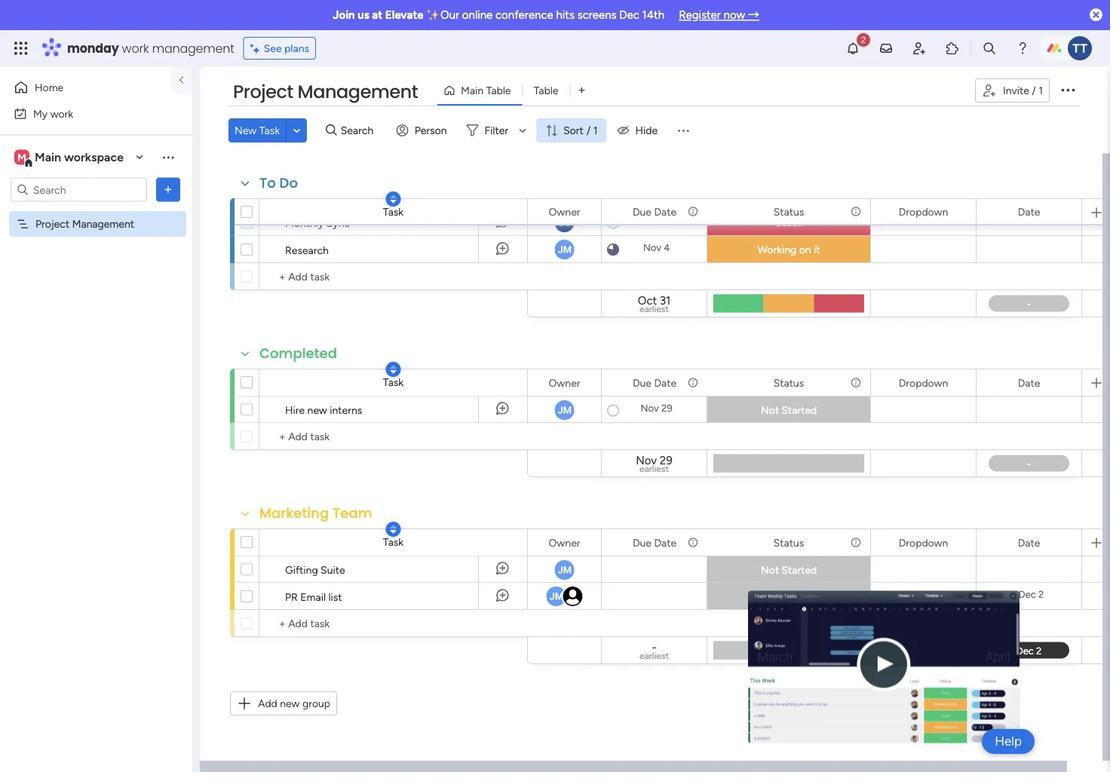 Task type: locate. For each thing, give the bounding box(es) containing it.
search everything image
[[982, 41, 997, 56]]

1 status field from the top
[[770, 203, 808, 220]]

sort desc image
[[390, 194, 396, 204], [390, 524, 396, 535]]

options image
[[1059, 81, 1077, 99], [161, 182, 176, 197]]

1 horizontal spatial project management
[[233, 79, 418, 104]]

dec up nov 4
[[645, 215, 662, 227]]

2 vertical spatial status
[[774, 536, 804, 549]]

add
[[258, 697, 277, 710]]

Owner field
[[545, 203, 584, 220], [545, 375, 584, 391], [545, 534, 584, 551]]

1 horizontal spatial new
[[307, 404, 327, 416]]

0 vertical spatial main
[[461, 84, 484, 97]]

new for add
[[280, 697, 300, 710]]

1 vertical spatial due date field
[[629, 375, 680, 391]]

1 vertical spatial project
[[35, 218, 70, 230]]

list
[[328, 591, 342, 603]]

monthly sync
[[285, 216, 350, 229]]

add new group button
[[230, 692, 337, 716]]

nov up the nov 29 earliest
[[641, 402, 659, 415]]

1 vertical spatial /
[[587, 124, 591, 137]]

3 owner field from the top
[[545, 534, 584, 551]]

workspace
[[64, 150, 124, 164]]

dec left '14th'
[[620, 8, 640, 22]]

us
[[358, 8, 369, 22]]

1 vertical spatial main
[[35, 150, 61, 164]]

1 horizontal spatial table
[[534, 84, 559, 97]]

monthly
[[285, 216, 324, 229]]

main right workspace icon
[[35, 150, 61, 164]]

1 dropdown field from the top
[[895, 203, 952, 220]]

task for marketing team
[[383, 536, 404, 549]]

1 status from the top
[[774, 205, 804, 218]]

Search in workspace field
[[32, 181, 126, 198]]

2 vertical spatial dropdown field
[[895, 534, 952, 551]]

2 vertical spatial not
[[761, 590, 779, 603]]

see plans button
[[243, 37, 316, 60]]

project management up the 'v2 search' image
[[233, 79, 418, 104]]

2 due date from the top
[[633, 376, 677, 389]]

2 due date field from the top
[[629, 375, 680, 391]]

0 horizontal spatial project management
[[35, 218, 134, 230]]

1 horizontal spatial project
[[233, 79, 293, 104]]

2 not from the top
[[761, 564, 779, 577]]

0 vertical spatial 29
[[661, 402, 673, 415]]

0 vertical spatial owner
[[549, 205, 580, 218]]

2 not started from the top
[[761, 564, 817, 577]]

work for monday
[[122, 40, 149, 57]]

2 vertical spatial started
[[782, 590, 817, 603]]

work right monday
[[122, 40, 149, 57]]

1 vertical spatial nov
[[641, 402, 659, 415]]

notifications image
[[846, 41, 861, 56]]

due date
[[633, 205, 677, 218], [633, 376, 677, 389], [633, 536, 677, 549]]

2 vertical spatial dropdown
[[899, 536, 948, 549]]

29 down nov 29
[[660, 454, 673, 467]]

hire new interns
[[285, 404, 362, 416]]

management
[[298, 79, 418, 104], [72, 218, 134, 230]]

1 right invite
[[1039, 84, 1043, 97]]

main for main workspace
[[35, 150, 61, 164]]

option
[[0, 210, 192, 213]]

management down search in workspace field
[[72, 218, 134, 230]]

3 dropdown from the top
[[899, 536, 948, 549]]

1 horizontal spatial 1
[[665, 215, 669, 227]]

not for gifting suite
[[761, 564, 779, 577]]

my work
[[33, 107, 73, 120]]

1 vertical spatial work
[[50, 107, 73, 120]]

2 vertical spatial due
[[633, 536, 652, 549]]

task
[[259, 124, 280, 137], [383, 206, 404, 218], [383, 376, 404, 389], [383, 536, 404, 549]]

2 vertical spatial owner
[[549, 536, 580, 549]]

/
[[1032, 84, 1036, 97], [587, 124, 591, 137]]

project management down search in workspace field
[[35, 218, 134, 230]]

0 vertical spatial not started
[[761, 404, 817, 417]]

2 vertical spatial status field
[[770, 534, 808, 551]]

1 not from the top
[[761, 404, 779, 417]]

earliest
[[640, 304, 669, 315], [640, 464, 669, 474], [640, 651, 669, 662]]

2 owner field from the top
[[545, 375, 584, 391]]

1 sort desc image from the top
[[390, 194, 396, 204]]

nov left 4
[[643, 242, 662, 254]]

marketing team
[[259, 504, 372, 523]]

invite members image
[[912, 41, 927, 56]]

main
[[461, 84, 484, 97], [35, 150, 61, 164]]

31
[[660, 294, 671, 307]]

0 vertical spatial + add task text field
[[267, 268, 520, 286]]

nov down nov 29
[[636, 454, 657, 467]]

0 horizontal spatial /
[[587, 124, 591, 137]]

new
[[307, 404, 327, 416], [280, 697, 300, 710]]

m
[[17, 151, 26, 164]]

options image down the terry turtle image
[[1059, 81, 1077, 99]]

screens
[[578, 8, 617, 22]]

1 vertical spatial management
[[72, 218, 134, 230]]

new right hire at bottom
[[307, 404, 327, 416]]

0 vertical spatial due date
[[633, 205, 677, 218]]

0 horizontal spatial dec
[[620, 8, 640, 22]]

1 vertical spatial 29
[[660, 454, 673, 467]]

1 started from the top
[[782, 404, 817, 417]]

3 status field from the top
[[770, 534, 808, 551]]

sync
[[326, 216, 350, 229]]

0 vertical spatial due date field
[[629, 203, 680, 220]]

1 horizontal spatial /
[[1032, 84, 1036, 97]]

1 vertical spatial started
[[782, 564, 817, 577]]

1 owner field from the top
[[545, 203, 584, 220]]

0 vertical spatial started
[[782, 404, 817, 417]]

3 started from the top
[[782, 590, 817, 603]]

see
[[264, 42, 282, 55]]

1 vertical spatial sort desc image
[[390, 524, 396, 535]]

table left add view image
[[534, 84, 559, 97]]

1 vertical spatial dropdown
[[899, 376, 948, 389]]

management up the search field
[[298, 79, 418, 104]]

working
[[758, 243, 797, 256]]

research
[[285, 244, 329, 256]]

due
[[633, 205, 652, 218], [633, 376, 652, 389], [633, 536, 652, 549]]

1 vertical spatial owner field
[[545, 375, 584, 391]]

started
[[782, 404, 817, 417], [782, 564, 817, 577], [782, 590, 817, 603]]

1 horizontal spatial work
[[122, 40, 149, 57]]

dec for dec 2
[[1019, 589, 1036, 601]]

dec
[[620, 8, 640, 22], [645, 215, 662, 227], [1019, 589, 1036, 601]]

0 vertical spatial new
[[307, 404, 327, 416]]

due date for second due date field from the bottom of the page
[[633, 376, 677, 389]]

3 status from the top
[[774, 536, 804, 549]]

1 up 4
[[665, 215, 669, 227]]

3 due from the top
[[633, 536, 652, 549]]

gifting
[[285, 563, 318, 576]]

not started for hire new interns
[[761, 404, 817, 417]]

0 vertical spatial /
[[1032, 84, 1036, 97]]

dropdown for do
[[899, 205, 948, 218]]

1 vertical spatial owner
[[549, 376, 580, 389]]

0 vertical spatial not
[[761, 404, 779, 417]]

on
[[799, 243, 811, 256]]

2 table from the left
[[534, 84, 559, 97]]

0 horizontal spatial new
[[280, 697, 300, 710]]

task for to do
[[383, 206, 404, 218]]

hide
[[636, 124, 658, 137]]

0 vertical spatial nov
[[643, 242, 662, 254]]

earliest inside oct 31 earliest
[[640, 304, 669, 315]]

at
[[372, 8, 383, 22]]

Date field
[[1014, 203, 1044, 220], [1014, 375, 1044, 391], [1014, 534, 1044, 551]]

invite / 1
[[1003, 84, 1043, 97]]

Status field
[[770, 203, 808, 220], [770, 375, 808, 391], [770, 534, 808, 551]]

1 vertical spatial status
[[774, 376, 804, 389]]

2 vertical spatial due date
[[633, 536, 677, 549]]

monday work management
[[67, 40, 234, 57]]

1 vertical spatial 1
[[593, 124, 598, 137]]

1 earliest from the top
[[640, 304, 669, 315]]

dec left 2 in the bottom right of the page
[[1019, 589, 1036, 601]]

project down search in workspace field
[[35, 218, 70, 230]]

filter
[[485, 124, 508, 137]]

/ right invite
[[1032, 84, 1036, 97]]

2 image
[[857, 31, 871, 48]]

dropdown for team
[[899, 536, 948, 549]]

29 up the nov 29 earliest
[[661, 402, 673, 415]]

nov for nov 29
[[641, 402, 659, 415]]

0 horizontal spatial options image
[[161, 182, 176, 197]]

2 sort desc image from the top
[[390, 524, 396, 535]]

1 vertical spatial + add task text field
[[267, 615, 520, 633]]

2 due from the top
[[633, 376, 652, 389]]

sort desc image for to do
[[390, 194, 396, 204]]

1
[[1039, 84, 1043, 97], [593, 124, 598, 137], [665, 215, 669, 227]]

earliest inside the nov 29 earliest
[[640, 464, 669, 474]]

invite
[[1003, 84, 1030, 97]]

nov
[[643, 242, 662, 254], [641, 402, 659, 415], [636, 454, 657, 467]]

elevate
[[385, 8, 424, 22]]

2 vertical spatial date field
[[1014, 534, 1044, 551]]

help button
[[982, 729, 1035, 754]]

project up the 'new task' button
[[233, 79, 293, 104]]

0 vertical spatial project
[[233, 79, 293, 104]]

+ Add task text field
[[267, 268, 520, 286], [267, 615, 520, 633]]

1 inside invite / 1 button
[[1039, 84, 1043, 97]]

column information image
[[687, 206, 699, 218], [850, 206, 862, 218], [687, 377, 699, 389], [850, 377, 862, 389], [687, 537, 699, 549], [850, 537, 862, 549]]

help
[[995, 734, 1022, 749]]

main table
[[461, 84, 511, 97]]

2 horizontal spatial 1
[[1039, 84, 1043, 97]]

not started
[[761, 404, 817, 417], [761, 564, 817, 577], [761, 590, 817, 603]]

0 vertical spatial date field
[[1014, 203, 1044, 220]]

/ inside button
[[1032, 84, 1036, 97]]

1 horizontal spatial management
[[298, 79, 418, 104]]

due date for 1st due date field from the bottom
[[633, 536, 677, 549]]

29 inside the nov 29 earliest
[[660, 454, 673, 467]]

add new group
[[258, 697, 330, 710]]

29
[[661, 402, 673, 415], [660, 454, 673, 467]]

new right add
[[280, 697, 300, 710]]

3 dropdown field from the top
[[895, 534, 952, 551]]

1 vertical spatial options image
[[161, 182, 176, 197]]

sort desc image
[[390, 364, 396, 375]]

table
[[486, 84, 511, 97], [534, 84, 559, 97]]

Dropdown field
[[895, 203, 952, 220], [895, 375, 952, 391], [895, 534, 952, 551]]

→
[[748, 8, 760, 22]]

new task button
[[229, 118, 286, 143]]

0 vertical spatial status field
[[770, 203, 808, 220]]

person button
[[391, 118, 456, 143]]

my
[[33, 107, 48, 120]]

1 not started from the top
[[761, 404, 817, 417]]

workspace selection element
[[14, 148, 126, 168]]

2 started from the top
[[782, 564, 817, 577]]

1 owner from the top
[[549, 205, 580, 218]]

oct 31 earliest
[[638, 294, 671, 315]]

to
[[259, 173, 276, 193]]

work inside my work button
[[50, 107, 73, 120]]

dec 1
[[645, 215, 669, 227]]

3 owner from the top
[[549, 536, 580, 549]]

options image down workspace options 'icon'
[[161, 182, 176, 197]]

1 vertical spatial not
[[761, 564, 779, 577]]

group
[[302, 697, 330, 710]]

0 vertical spatial due
[[633, 205, 652, 218]]

0 horizontal spatial project
[[35, 218, 70, 230]]

0 horizontal spatial work
[[50, 107, 73, 120]]

Due Date field
[[629, 203, 680, 220], [629, 375, 680, 391], [629, 534, 680, 551]]

main inside workspace selection element
[[35, 150, 61, 164]]

2 vertical spatial due date field
[[629, 534, 680, 551]]

29 for nov 29
[[661, 402, 673, 415]]

main inside button
[[461, 84, 484, 97]]

0 vertical spatial status
[[774, 205, 804, 218]]

1 vertical spatial due
[[633, 376, 652, 389]]

2 vertical spatial not started
[[761, 590, 817, 603]]

0 vertical spatial owner field
[[545, 203, 584, 220]]

new for hire
[[307, 404, 327, 416]]

1 vertical spatial dropdown field
[[895, 375, 952, 391]]

2 vertical spatial earliest
[[640, 651, 669, 662]]

0 horizontal spatial management
[[72, 218, 134, 230]]

table inside main table button
[[486, 84, 511, 97]]

0 horizontal spatial 1
[[593, 124, 598, 137]]

status for 3rd status field from the bottom of the page
[[774, 205, 804, 218]]

✨
[[426, 8, 438, 22]]

dropdown
[[899, 205, 948, 218], [899, 376, 948, 389], [899, 536, 948, 549]]

Completed field
[[256, 344, 341, 364]]

completed
[[259, 344, 337, 363]]

0 horizontal spatial table
[[486, 84, 511, 97]]

1 due date field from the top
[[629, 203, 680, 220]]

1 vertical spatial not started
[[761, 564, 817, 577]]

1 vertical spatial date field
[[1014, 375, 1044, 391]]

2 earliest from the top
[[640, 464, 669, 474]]

1 horizontal spatial dec
[[645, 215, 662, 227]]

0 horizontal spatial main
[[35, 150, 61, 164]]

not for hire new interns
[[761, 404, 779, 417]]

date
[[654, 205, 677, 218], [1018, 205, 1040, 218], [654, 376, 677, 389], [1018, 376, 1040, 389], [654, 536, 677, 549], [1018, 536, 1040, 549]]

3 due date from the top
[[633, 536, 677, 549]]

1 horizontal spatial main
[[461, 84, 484, 97]]

table up filter
[[486, 84, 511, 97]]

2 vertical spatial owner field
[[545, 534, 584, 551]]

0 vertical spatial dropdown
[[899, 205, 948, 218]]

inbox image
[[879, 41, 894, 56]]

1 dropdown from the top
[[899, 205, 948, 218]]

main table button
[[438, 78, 522, 103]]

dec for dec 1
[[645, 215, 662, 227]]

project management inside list box
[[35, 218, 134, 230]]

0 vertical spatial sort desc image
[[390, 194, 396, 204]]

1 vertical spatial due date
[[633, 376, 677, 389]]

it
[[814, 243, 820, 256]]

0 vertical spatial 1
[[1039, 84, 1043, 97]]

status for 2nd status field from the bottom of the page
[[774, 376, 804, 389]]

2 status from the top
[[774, 376, 804, 389]]

work
[[122, 40, 149, 57], [50, 107, 73, 120]]

work right my
[[50, 107, 73, 120]]

join
[[333, 8, 355, 22]]

2 dropdown field from the top
[[895, 375, 952, 391]]

0 vertical spatial project management
[[233, 79, 418, 104]]

2 vertical spatial dec
[[1019, 589, 1036, 601]]

1 due from the top
[[633, 205, 652, 218]]

1 vertical spatial project management
[[35, 218, 134, 230]]

0 vertical spatial management
[[298, 79, 418, 104]]

new inside button
[[280, 697, 300, 710]]

main workspace
[[35, 150, 124, 164]]

0 vertical spatial dropdown field
[[895, 203, 952, 220]]

project
[[233, 79, 293, 104], [35, 218, 70, 230]]

task inside button
[[259, 124, 280, 137]]

owner
[[549, 205, 580, 218], [549, 376, 580, 389], [549, 536, 580, 549]]

oct
[[638, 294, 657, 307]]

conference
[[496, 8, 553, 22]]

project management
[[233, 79, 418, 104], [35, 218, 134, 230]]

1 horizontal spatial options image
[[1059, 81, 1077, 99]]

1 due date from the top
[[633, 205, 677, 218]]

1 vertical spatial dec
[[645, 215, 662, 227]]

/ right sort
[[587, 124, 591, 137]]

1 vertical spatial status field
[[770, 375, 808, 391]]

1 vertical spatial new
[[280, 697, 300, 710]]

1 right sort
[[593, 124, 598, 137]]

select product image
[[14, 41, 29, 56]]

2 horizontal spatial dec
[[1019, 589, 1036, 601]]

To Do field
[[256, 173, 302, 193]]

0 vertical spatial earliest
[[640, 304, 669, 315]]

0 vertical spatial work
[[122, 40, 149, 57]]

main up filter popup button
[[461, 84, 484, 97]]

1 vertical spatial earliest
[[640, 464, 669, 474]]

2 vertical spatial nov
[[636, 454, 657, 467]]

Search field
[[337, 120, 382, 141]]

1 table from the left
[[486, 84, 511, 97]]

workspace image
[[14, 149, 29, 166]]



Task type: describe. For each thing, give the bounding box(es) containing it.
register
[[679, 8, 721, 22]]

pr email list
[[285, 591, 342, 603]]

earliest for oct
[[640, 304, 669, 315]]

sort desc image for marketing team
[[390, 524, 396, 535]]

v2 search image
[[326, 122, 337, 139]]

started for gifting suite
[[782, 564, 817, 577]]

Project Management field
[[229, 79, 422, 105]]

nov inside the nov 29 earliest
[[636, 454, 657, 467]]

2 owner from the top
[[549, 376, 580, 389]]

3 not started from the top
[[761, 590, 817, 603]]

dropdown field for do
[[895, 203, 952, 220]]

4
[[664, 242, 670, 254]]

menu image
[[676, 123, 691, 138]]

29 for nov 29 earliest
[[660, 454, 673, 467]]

project management inside field
[[233, 79, 418, 104]]

due date for 1st due date field from the top of the page
[[633, 205, 677, 218]]

working on it
[[758, 243, 820, 256]]

3 earliest from the top
[[640, 651, 669, 662]]

invite / 1 button
[[975, 78, 1050, 103]]

work for my
[[50, 107, 73, 120]]

register now →
[[679, 8, 760, 22]]

0 vertical spatial dec
[[620, 8, 640, 22]]

terry turtle image
[[1068, 36, 1092, 60]]

1 + add task text field from the top
[[267, 268, 520, 286]]

interns
[[330, 404, 362, 416]]

to do
[[259, 173, 298, 193]]

main for main table
[[461, 84, 484, 97]]

2 + add task text field from the top
[[267, 615, 520, 633]]

marketing
[[259, 504, 329, 523]]

- earliest
[[640, 641, 669, 662]]

team
[[333, 504, 372, 523]]

2
[[1039, 589, 1044, 601]]

2 status field from the top
[[770, 375, 808, 391]]

do
[[280, 173, 298, 193]]

sort / 1
[[564, 124, 598, 137]]

apps image
[[945, 41, 960, 56]]

dapulse x slim image
[[997, 602, 1008, 616]]

Marketing Team field
[[256, 504, 376, 524]]

person
[[415, 124, 447, 137]]

status for 3rd status field from the top
[[774, 536, 804, 549]]

+ Add task text field
[[267, 428, 520, 446]]

nov for nov 4
[[643, 242, 662, 254]]

management inside field
[[298, 79, 418, 104]]

table button
[[522, 78, 570, 103]]

pr
[[285, 591, 298, 603]]

table inside table button
[[534, 84, 559, 97]]

1 date field from the top
[[1014, 203, 1044, 220]]

task for completed
[[383, 376, 404, 389]]

join us at elevate ✨ our online conference hits screens dec 14th
[[333, 8, 665, 22]]

management
[[152, 40, 234, 57]]

0 vertical spatial options image
[[1059, 81, 1077, 99]]

nov 29 earliest
[[636, 454, 673, 474]]

nov 4
[[643, 242, 670, 254]]

3 date field from the top
[[1014, 534, 1044, 551]]

14th
[[642, 8, 665, 22]]

/ for sort
[[587, 124, 591, 137]]

2 dropdown from the top
[[899, 376, 948, 389]]

due for 1st due date field from the top of the page
[[633, 205, 652, 218]]

project management list box
[[0, 208, 192, 441]]

our
[[441, 8, 460, 22]]

1 for sort / 1
[[593, 124, 598, 137]]

help image
[[1015, 41, 1030, 56]]

hire
[[285, 404, 305, 416]]

workspace options image
[[161, 150, 176, 165]]

nov 29
[[641, 402, 673, 415]]

/ for invite
[[1032, 84, 1036, 97]]

3 due date field from the top
[[629, 534, 680, 551]]

sort
[[564, 124, 584, 137]]

dec 2
[[1019, 589, 1044, 601]]

my work button
[[9, 101, 162, 126]]

started for hire new interns
[[782, 404, 817, 417]]

home button
[[9, 75, 162, 100]]

now
[[724, 8, 745, 22]]

earliest for nov
[[640, 464, 669, 474]]

new
[[235, 124, 257, 137]]

due for 1st due date field from the bottom
[[633, 536, 652, 549]]

home
[[35, 81, 64, 94]]

project inside list box
[[35, 218, 70, 230]]

3 not from the top
[[761, 590, 779, 603]]

stuck
[[775, 216, 803, 229]]

angle down image
[[293, 125, 301, 136]]

suite
[[321, 563, 345, 576]]

2 vertical spatial 1
[[665, 215, 669, 227]]

plans
[[284, 42, 309, 55]]

due for second due date field from the bottom of the page
[[633, 376, 652, 389]]

arrow down image
[[514, 121, 532, 140]]

2 date field from the top
[[1014, 375, 1044, 391]]

1 for invite / 1
[[1039, 84, 1043, 97]]

online
[[462, 8, 493, 22]]

dropdown field for team
[[895, 534, 952, 551]]

hits
[[556, 8, 575, 22]]

email
[[300, 591, 326, 603]]

register now → link
[[679, 8, 760, 22]]

-
[[652, 641, 657, 654]]

not started for gifting suite
[[761, 564, 817, 577]]

project inside field
[[233, 79, 293, 104]]

management inside list box
[[72, 218, 134, 230]]

gifting suite
[[285, 563, 345, 576]]

add view image
[[579, 85, 585, 96]]

filter button
[[461, 118, 532, 143]]

monday
[[67, 40, 119, 57]]

new task
[[235, 124, 280, 137]]

see plans
[[264, 42, 309, 55]]

hide button
[[611, 118, 667, 143]]



Task type: vqa. For each thing, say whether or not it's contained in the screenshot.
Oct 31 earliest
yes



